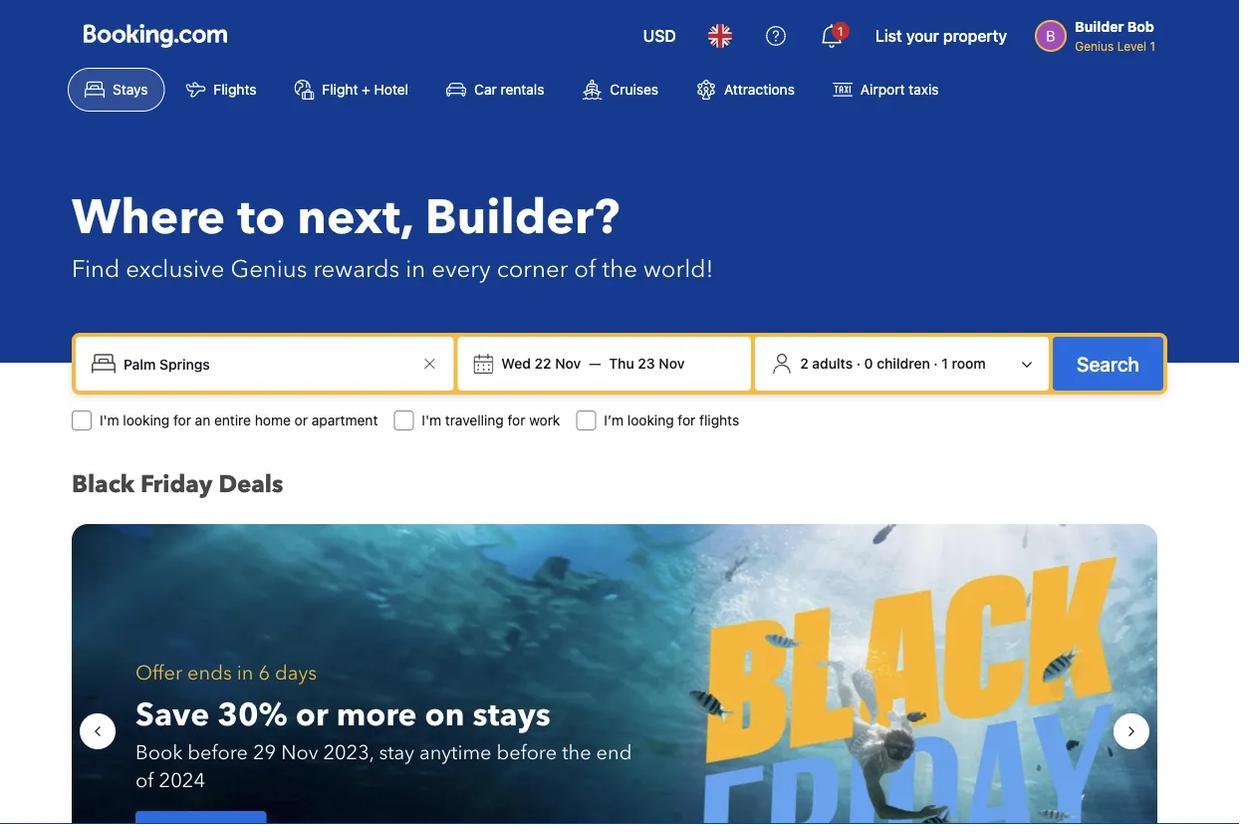 Task type: locate. For each thing, give the bounding box(es) containing it.
0 vertical spatial the
[[603, 253, 638, 286]]

1 for from the left
[[173, 412, 191, 429]]

booking.com image
[[84, 24, 227, 48]]

0 vertical spatial 1
[[838, 24, 844, 38]]

entire
[[214, 412, 251, 429]]

flights
[[700, 412, 740, 429]]

2 horizontal spatial 1
[[1150, 39, 1156, 53]]

attractions link
[[680, 68, 812, 112]]

i'm for i'm looking for an entire home or apartment
[[100, 412, 119, 429]]

in left 'every'
[[406, 253, 426, 286]]

1 horizontal spatial for
[[508, 412, 526, 429]]

2 i'm from the left
[[422, 412, 442, 429]]

1 horizontal spatial of
[[574, 253, 597, 286]]

of right corner
[[574, 253, 597, 286]]

looking
[[123, 412, 170, 429], [628, 412, 674, 429]]

flight + hotel link
[[277, 68, 426, 112]]

· right children
[[934, 355, 938, 372]]

of inside offer ends in 6 days save 30% or more on stays book before 29 nov 2023, stay anytime before the end of 2024
[[136, 767, 154, 795]]

wed 22 nov button
[[494, 346, 589, 382]]

0 horizontal spatial for
[[173, 412, 191, 429]]

0 vertical spatial of
[[574, 253, 597, 286]]

usd button
[[632, 12, 689, 60]]

for left 'flights'
[[678, 412, 696, 429]]

i'm travelling for work
[[422, 412, 560, 429]]

2 vertical spatial 1
[[942, 355, 949, 372]]

of
[[574, 253, 597, 286], [136, 767, 154, 795]]

search
[[1077, 352, 1140, 375]]

1 horizontal spatial before
[[497, 739, 557, 767]]

hotel
[[374, 81, 409, 98]]

1 horizontal spatial i'm
[[422, 412, 442, 429]]

in inside offer ends in 6 days save 30% or more on stays book before 29 nov 2023, stay anytime before the end of 2024
[[237, 660, 254, 687]]

or
[[295, 412, 308, 429], [296, 694, 328, 737]]

end
[[597, 739, 632, 767]]

i'm left travelling
[[422, 412, 442, 429]]

airport taxis link
[[816, 68, 956, 112]]

stay
[[379, 739, 415, 767]]

2 for from the left
[[508, 412, 526, 429]]

anytime
[[420, 739, 492, 767]]

flight
[[322, 81, 358, 98]]

where to next, builder? find exclusive genius rewards in every corner of the world!
[[72, 185, 714, 286]]

cruises link
[[565, 68, 676, 112]]

0 horizontal spatial in
[[237, 660, 254, 687]]

1 horizontal spatial genius
[[1075, 39, 1114, 53]]

0 horizontal spatial i'm
[[100, 412, 119, 429]]

the left the end
[[562, 739, 592, 767]]

0 horizontal spatial genius
[[231, 253, 307, 286]]

0 horizontal spatial nov
[[281, 739, 318, 767]]

work
[[529, 412, 560, 429]]

0 horizontal spatial ·
[[857, 355, 861, 372]]

nov right 23
[[659, 355, 685, 372]]

for left work
[[508, 412, 526, 429]]

0 horizontal spatial of
[[136, 767, 154, 795]]

in
[[406, 253, 426, 286], [237, 660, 254, 687]]

offer
[[136, 660, 182, 687]]

i'm
[[604, 412, 624, 429]]

1 inside "dropdown button"
[[838, 24, 844, 38]]

genius
[[1075, 39, 1114, 53], [231, 253, 307, 286]]

1 i'm from the left
[[100, 412, 119, 429]]

0 horizontal spatial looking
[[123, 412, 170, 429]]

1 vertical spatial of
[[136, 767, 154, 795]]

usd
[[644, 26, 677, 45]]

builder?
[[425, 185, 620, 251]]

genius down to
[[231, 253, 307, 286]]

of down book
[[136, 767, 154, 795]]

or inside offer ends in 6 days save 30% or more on stays book before 29 nov 2023, stay anytime before the end of 2024
[[296, 694, 328, 737]]

1 horizontal spatial in
[[406, 253, 426, 286]]

the
[[603, 253, 638, 286], [562, 739, 592, 767]]

Where are you going? field
[[116, 346, 418, 382]]

the left world!
[[603, 253, 638, 286]]

flight + hotel
[[322, 81, 409, 98]]

for left an
[[173, 412, 191, 429]]

1 vertical spatial 1
[[1150, 39, 1156, 53]]

before
[[188, 739, 248, 767], [497, 739, 557, 767]]

black friday deals
[[72, 468, 283, 501]]

looking for i'm
[[123, 412, 170, 429]]

looking left an
[[123, 412, 170, 429]]

corner
[[497, 253, 568, 286]]

rentals
[[501, 81, 545, 98]]

in inside where to next, builder? find exclusive genius rewards in every corner of the world!
[[406, 253, 426, 286]]

wed
[[502, 355, 531, 372]]

nov
[[555, 355, 581, 372], [659, 355, 685, 372], [281, 739, 318, 767]]

room
[[952, 355, 986, 372]]

or down days
[[296, 694, 328, 737]]

of inside where to next, builder? find exclusive genius rewards in every corner of the world!
[[574, 253, 597, 286]]

0
[[865, 355, 874, 372]]

1 before from the left
[[188, 739, 248, 767]]

1 left list
[[838, 24, 844, 38]]

1 vertical spatial the
[[562, 739, 592, 767]]

thu 23 nov button
[[601, 346, 693, 382]]

1 vertical spatial or
[[296, 694, 328, 737]]

1 horizontal spatial ·
[[934, 355, 938, 372]]

1 horizontal spatial the
[[603, 253, 638, 286]]

0 vertical spatial in
[[406, 253, 426, 286]]

book
[[136, 739, 183, 767]]

i'm
[[100, 412, 119, 429], [422, 412, 442, 429]]

cruises
[[610, 81, 659, 98]]

your account menu builder bob genius level 1 element
[[1036, 9, 1164, 55]]

the inside offer ends in 6 days save 30% or more on stays book before 29 nov 2023, stay anytime before the end of 2024
[[562, 739, 592, 767]]

before up '2024'
[[188, 739, 248, 767]]

deals
[[219, 468, 283, 501]]

looking for i'm
[[628, 412, 674, 429]]

or right home
[[295, 412, 308, 429]]

2 horizontal spatial for
[[678, 412, 696, 429]]

find
[[72, 253, 120, 286]]

1 left room
[[942, 355, 949, 372]]

children
[[877, 355, 931, 372]]

1 looking from the left
[[123, 412, 170, 429]]

attractions
[[725, 81, 795, 98]]

1 horizontal spatial looking
[[628, 412, 674, 429]]

0 horizontal spatial 1
[[838, 24, 844, 38]]

genius inside builder bob genius level 1
[[1075, 39, 1114, 53]]

29
[[253, 739, 276, 767]]

bob
[[1128, 18, 1155, 35]]

i'm up black
[[100, 412, 119, 429]]

every
[[432, 253, 491, 286]]

looking right i'm
[[628, 412, 674, 429]]

3 for from the left
[[678, 412, 696, 429]]

nov right 22
[[555, 355, 581, 372]]

nov right the 29
[[281, 739, 318, 767]]

thu
[[609, 355, 635, 372]]

rewards
[[313, 253, 400, 286]]

1 vertical spatial genius
[[231, 253, 307, 286]]

in left 6
[[237, 660, 254, 687]]

0 vertical spatial genius
[[1075, 39, 1114, 53]]

on
[[425, 694, 465, 737]]

1 horizontal spatial 1
[[942, 355, 949, 372]]

nov inside offer ends in 6 days save 30% or more on stays book before 29 nov 2023, stay anytime before the end of 2024
[[281, 739, 318, 767]]

1 inside button
[[942, 355, 949, 372]]

before down stays
[[497, 739, 557, 767]]

wed 22 nov — thu 23 nov
[[502, 355, 685, 372]]

0 horizontal spatial the
[[562, 739, 592, 767]]

0 horizontal spatial before
[[188, 739, 248, 767]]

· left 0
[[857, 355, 861, 372]]

for for an
[[173, 412, 191, 429]]

1
[[838, 24, 844, 38], [1150, 39, 1156, 53], [942, 355, 949, 372]]

exclusive
[[126, 253, 225, 286]]

1 right level
[[1150, 39, 1156, 53]]

deals on stays image
[[72, 524, 1158, 824]]

1 vertical spatial in
[[237, 660, 254, 687]]

·
[[857, 355, 861, 372], [934, 355, 938, 372]]

genius down builder
[[1075, 39, 1114, 53]]

adults
[[813, 355, 853, 372]]

2
[[800, 355, 809, 372]]

2 looking from the left
[[628, 412, 674, 429]]



Task type: vqa. For each thing, say whether or not it's contained in the screenshot.
the right A
no



Task type: describe. For each thing, give the bounding box(es) containing it.
level
[[1118, 39, 1147, 53]]

car rentals
[[474, 81, 545, 98]]

list your property
[[876, 26, 1008, 45]]

i'm for i'm travelling for work
[[422, 412, 442, 429]]

builder bob genius level 1
[[1075, 18, 1156, 53]]

taxis
[[909, 81, 939, 98]]

airport taxis
[[861, 81, 939, 98]]

2 adults · 0 children · 1 room
[[800, 355, 986, 372]]

apartment
[[312, 412, 378, 429]]

where
[[72, 185, 225, 251]]

1 inside builder bob genius level 1
[[1150, 39, 1156, 53]]

1 · from the left
[[857, 355, 861, 372]]

+
[[362, 81, 371, 98]]

the inside where to next, builder? find exclusive genius rewards in every corner of the world!
[[603, 253, 638, 286]]

22
[[535, 355, 552, 372]]

an
[[195, 412, 211, 429]]

2 · from the left
[[934, 355, 938, 372]]

black
[[72, 468, 135, 501]]

offer ends in 6 days save 30% or more on stays book before 29 nov 2023, stay anytime before the end of 2024
[[136, 660, 632, 795]]

1 horizontal spatial nov
[[555, 355, 581, 372]]

for for work
[[508, 412, 526, 429]]

flights link
[[169, 68, 274, 112]]

ends
[[187, 660, 232, 687]]

2 adults · 0 children · 1 room button
[[764, 345, 1041, 383]]

i'm looking for an entire home or apartment
[[100, 412, 378, 429]]

list your property link
[[864, 12, 1020, 60]]

0 vertical spatial or
[[295, 412, 308, 429]]

2024
[[159, 767, 205, 795]]

2 before from the left
[[497, 739, 557, 767]]

car rentals link
[[430, 68, 561, 112]]

next,
[[297, 185, 413, 251]]

2023,
[[323, 739, 374, 767]]

airport
[[861, 81, 905, 98]]

i'm looking for flights
[[604, 412, 740, 429]]

save
[[136, 694, 210, 737]]

for for flights
[[678, 412, 696, 429]]

days
[[275, 660, 317, 687]]

flights
[[214, 81, 257, 98]]

30%
[[217, 694, 288, 737]]

1 button
[[808, 12, 856, 60]]

property
[[944, 26, 1008, 45]]

stays
[[113, 81, 148, 98]]

genius inside where to next, builder? find exclusive genius rewards in every corner of the world!
[[231, 253, 307, 286]]

travelling
[[445, 412, 504, 429]]

home
[[255, 412, 291, 429]]

stays
[[473, 694, 551, 737]]

world!
[[644, 253, 714, 286]]

friday
[[141, 468, 213, 501]]

stays link
[[68, 68, 165, 112]]

search button
[[1053, 337, 1164, 391]]

6
[[258, 660, 270, 687]]

2 horizontal spatial nov
[[659, 355, 685, 372]]

23
[[638, 355, 655, 372]]

list
[[876, 26, 903, 45]]

builder
[[1075, 18, 1125, 35]]

more
[[336, 694, 417, 737]]

to
[[237, 185, 285, 251]]

—
[[589, 355, 601, 372]]

your
[[907, 26, 940, 45]]

car
[[474, 81, 497, 98]]



